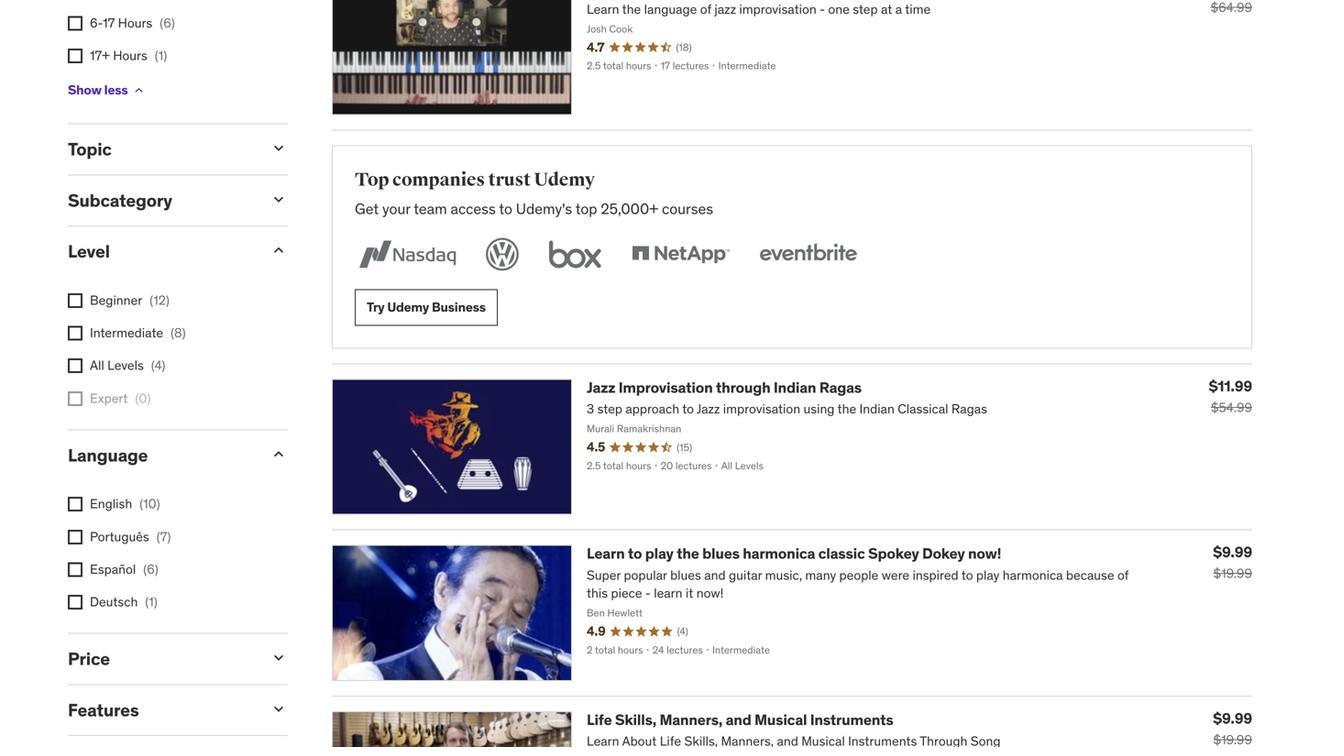 Task type: locate. For each thing, give the bounding box(es) containing it.
xsmall image left english
[[68, 497, 83, 512]]

hours right 17+
[[113, 47, 147, 64]]

2 xsmall image from the top
[[68, 391, 83, 406]]

1 small image from the top
[[270, 139, 288, 157]]

xsmall image for português
[[68, 530, 83, 544]]

1 vertical spatial udemy
[[387, 299, 429, 315]]

show less button
[[68, 72, 146, 109]]

small image for level
[[270, 241, 288, 260]]

$19.99
[[1213, 565, 1252, 582]]

3 xsmall image from the top
[[68, 562, 83, 577]]

level button
[[68, 240, 255, 262]]

classic
[[818, 544, 865, 563]]

2 small image from the top
[[270, 190, 288, 208]]

$11.99
[[1209, 377, 1252, 396]]

now!
[[968, 544, 1001, 563]]

xsmall image
[[68, 16, 83, 31], [132, 83, 146, 98], [68, 293, 83, 308], [68, 326, 83, 341], [68, 359, 83, 373], [68, 497, 83, 512], [68, 530, 83, 544]]

25,000+
[[601, 199, 658, 218]]

to
[[499, 199, 512, 218], [628, 544, 642, 563]]

all levels (4)
[[90, 357, 165, 374]]

$9.99
[[1213, 543, 1252, 562], [1213, 709, 1252, 728]]

0 vertical spatial $9.99
[[1213, 543, 1252, 562]]

6-
[[90, 15, 103, 31]]

español
[[90, 561, 136, 577]]

nasdaq image
[[355, 234, 460, 275]]

through
[[716, 378, 771, 397]]

small image for subcategory
[[270, 190, 288, 208]]

(12)
[[150, 292, 169, 308]]

your
[[382, 199, 410, 218]]

small image
[[270, 241, 288, 260], [270, 700, 288, 718]]

1 horizontal spatial udemy
[[534, 169, 595, 191]]

0 vertical spatial to
[[499, 199, 512, 218]]

levels
[[107, 357, 144, 374]]

play
[[645, 544, 674, 563]]

udemy right try
[[387, 299, 429, 315]]

try
[[367, 299, 385, 315]]

jazz improvisation through indian ragas
[[587, 378, 862, 397]]

business
[[432, 299, 486, 315]]

xsmall image left 6-
[[68, 16, 83, 31]]

xsmall image left português
[[68, 530, 83, 544]]

xsmall image left expert
[[68, 391, 83, 406]]

get
[[355, 199, 379, 218]]

to down trust
[[499, 199, 512, 218]]

0 vertical spatial hours
[[118, 15, 152, 31]]

2 $9.99 from the top
[[1213, 709, 1252, 728]]

0 horizontal spatial udemy
[[387, 299, 429, 315]]

xsmall image right the less
[[132, 83, 146, 98]]

xsmall image left español
[[68, 562, 83, 577]]

udemy up udemy's at the left of the page
[[534, 169, 595, 191]]

features
[[68, 699, 139, 721]]

xsmall image left all
[[68, 359, 83, 373]]

hours
[[118, 15, 152, 31], [113, 47, 147, 64]]

small image for language
[[270, 445, 288, 463]]

volkswagen image
[[482, 234, 523, 275]]

xsmall image left beginner
[[68, 293, 83, 308]]

(1) down '6-17 hours (6)'
[[155, 47, 167, 64]]

$9.99 for $9.99
[[1213, 709, 1252, 728]]

expert
[[90, 390, 128, 406]]

xsmall image left 17+
[[68, 49, 83, 63]]

small image for topic
[[270, 139, 288, 157]]

(10)
[[140, 496, 160, 512]]

1 $9.99 from the top
[[1213, 543, 1252, 562]]

0 horizontal spatial (6)
[[143, 561, 158, 577]]

xsmall image
[[68, 49, 83, 63], [68, 391, 83, 406], [68, 562, 83, 577], [68, 595, 83, 610]]

(6) down (7) at the bottom of page
[[143, 561, 158, 577]]

(1)
[[155, 47, 167, 64], [145, 594, 157, 610]]

português
[[90, 528, 149, 545]]

(1) right deutsch
[[145, 594, 157, 610]]

1 horizontal spatial (6)
[[160, 15, 175, 31]]

0 vertical spatial udemy
[[534, 169, 595, 191]]

small image
[[270, 139, 288, 157], [270, 190, 288, 208], [270, 445, 288, 463], [270, 649, 288, 667]]

(6) up the 17+ hours (1)
[[160, 15, 175, 31]]

1 vertical spatial (6)
[[143, 561, 158, 577]]

(6)
[[160, 15, 175, 31], [143, 561, 158, 577]]

life skills, manners, and musical instruments
[[587, 710, 894, 729]]

hours right 17
[[118, 15, 152, 31]]

español (6)
[[90, 561, 158, 577]]

1 vertical spatial to
[[628, 544, 642, 563]]

udemy
[[534, 169, 595, 191], [387, 299, 429, 315]]

topic
[[68, 138, 112, 160]]

xsmall image for 17+
[[68, 49, 83, 63]]

blues
[[702, 544, 740, 563]]

harmonica
[[743, 544, 815, 563]]

$11.99 $54.99
[[1209, 377, 1252, 416]]

improvisation
[[619, 378, 713, 397]]

2 small image from the top
[[270, 700, 288, 718]]

1 vertical spatial small image
[[270, 700, 288, 718]]

1 horizontal spatial to
[[628, 544, 642, 563]]

top
[[575, 199, 597, 218]]

level
[[68, 240, 110, 262]]

4 small image from the top
[[270, 649, 288, 667]]

expert (0)
[[90, 390, 151, 406]]

1 xsmall image from the top
[[68, 49, 83, 63]]

skills,
[[615, 710, 657, 729]]

xsmall image left intermediate
[[68, 326, 83, 341]]

price button
[[68, 648, 255, 670]]

$9.99 for $9.99 $19.99
[[1213, 543, 1252, 562]]

3 small image from the top
[[270, 445, 288, 463]]

1 vertical spatial $9.99
[[1213, 709, 1252, 728]]

(0)
[[135, 390, 151, 406]]

4 xsmall image from the top
[[68, 595, 83, 610]]

try udemy business
[[367, 299, 486, 315]]

trust
[[488, 169, 531, 191]]

xsmall image left deutsch
[[68, 595, 83, 610]]

to left play
[[628, 544, 642, 563]]

beginner (12)
[[90, 292, 169, 308]]

english
[[90, 496, 132, 512]]

1 vertical spatial hours
[[113, 47, 147, 64]]

0 horizontal spatial to
[[499, 199, 512, 218]]

0 vertical spatial small image
[[270, 241, 288, 260]]

1 small image from the top
[[270, 241, 288, 260]]



Task type: vqa. For each thing, say whether or not it's contained in the screenshot.
no
no



Task type: describe. For each thing, give the bounding box(es) containing it.
(4)
[[151, 357, 165, 374]]

6-17 hours (6)
[[90, 15, 175, 31]]

jazz
[[587, 378, 616, 397]]

$9.99 $19.99
[[1213, 543, 1252, 582]]

deutsch
[[90, 594, 138, 610]]

deutsch (1)
[[90, 594, 157, 610]]

show less
[[68, 82, 128, 98]]

subcategory
[[68, 189, 172, 211]]

xsmall image for 6-
[[68, 16, 83, 31]]

17
[[103, 15, 115, 31]]

udemy inside top companies trust udemy get your team access to udemy's top 25,000+ courses
[[534, 169, 595, 191]]

indian
[[774, 378, 816, 397]]

udemy's
[[516, 199, 572, 218]]

português (7)
[[90, 528, 171, 545]]

(7)
[[157, 528, 171, 545]]

xsmall image for deutsch
[[68, 595, 83, 610]]

instruments
[[810, 710, 894, 729]]

xsmall image for expert
[[68, 391, 83, 406]]

$54.99
[[1211, 399, 1252, 416]]

manners,
[[660, 710, 723, 729]]

learn
[[587, 544, 625, 563]]

show
[[68, 82, 102, 98]]

small image for features
[[270, 700, 288, 718]]

beginner
[[90, 292, 142, 308]]

price
[[68, 648, 110, 670]]

companies
[[392, 169, 485, 191]]

team
[[414, 199, 447, 218]]

xsmall image for english
[[68, 497, 83, 512]]

0 vertical spatial (1)
[[155, 47, 167, 64]]

eventbrite image
[[755, 234, 861, 275]]

access
[[451, 199, 496, 218]]

intermediate
[[90, 325, 163, 341]]

0 vertical spatial (6)
[[160, 15, 175, 31]]

top
[[355, 169, 389, 191]]

ragas
[[819, 378, 862, 397]]

xsmall image inside the show less button
[[132, 83, 146, 98]]

xsmall image for beginner
[[68, 293, 83, 308]]

features button
[[68, 699, 255, 721]]

english (10)
[[90, 496, 160, 512]]

xsmall image for intermediate
[[68, 326, 83, 341]]

to inside top companies trust udemy get your team access to udemy's top 25,000+ courses
[[499, 199, 512, 218]]

jazz improvisation through indian ragas link
[[587, 378, 862, 397]]

try udemy business link
[[355, 289, 498, 326]]

learn to play the blues harmonica classic spokey dokey now!
[[587, 544, 1001, 563]]

the
[[677, 544, 699, 563]]

subcategory button
[[68, 189, 255, 211]]

life
[[587, 710, 612, 729]]

spokey
[[868, 544, 919, 563]]

less
[[104, 82, 128, 98]]

xsmall image for all
[[68, 359, 83, 373]]

(8)
[[171, 325, 186, 341]]

xsmall image for español
[[68, 562, 83, 577]]

17+ hours (1)
[[90, 47, 167, 64]]

17+
[[90, 47, 110, 64]]

language
[[68, 444, 148, 466]]

language button
[[68, 444, 255, 466]]

and
[[726, 710, 751, 729]]

box image
[[545, 234, 606, 275]]

all
[[90, 357, 104, 374]]

topic button
[[68, 138, 255, 160]]

learn to play the blues harmonica classic spokey dokey now! link
[[587, 544, 1001, 563]]

dokey
[[922, 544, 965, 563]]

musical
[[755, 710, 807, 729]]

life skills, manners, and musical instruments link
[[587, 710, 894, 729]]

1 vertical spatial (1)
[[145, 594, 157, 610]]

small image for price
[[270, 649, 288, 667]]

top companies trust udemy get your team access to udemy's top 25,000+ courses
[[355, 169, 713, 218]]

courses
[[662, 199, 713, 218]]

intermediate (8)
[[90, 325, 186, 341]]

netapp image
[[628, 234, 733, 275]]



